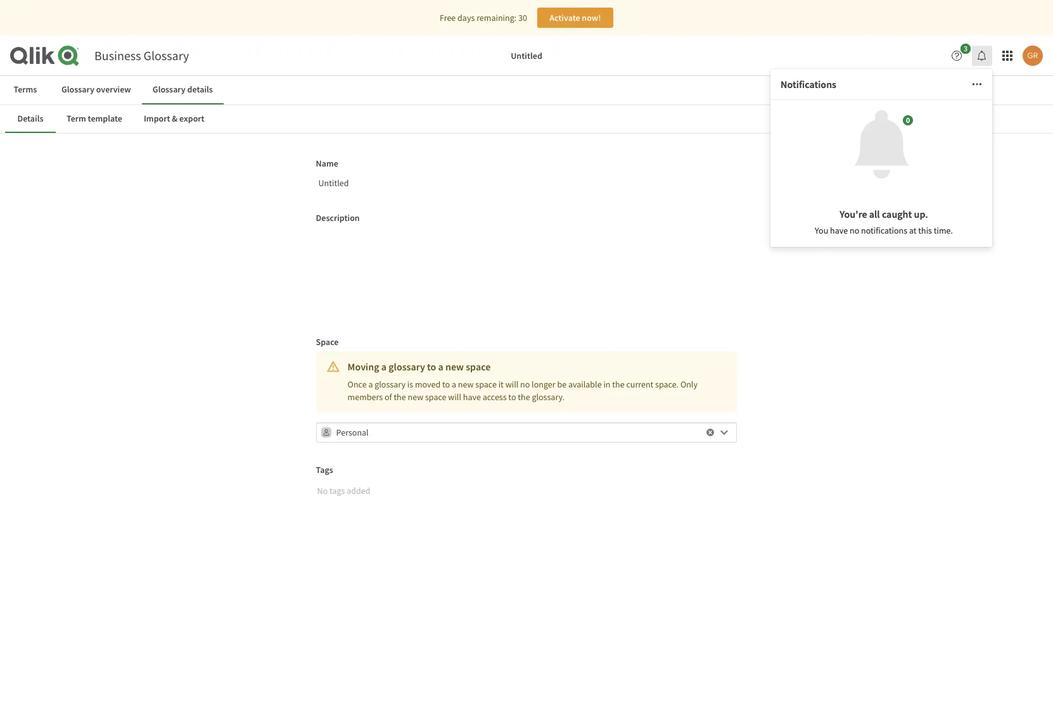 Task type: locate. For each thing, give the bounding box(es) containing it.
2 vertical spatial space
[[425, 392, 447, 403]]

tab list down untitled element
[[0, 76, 1054, 104]]

glossary
[[144, 48, 189, 63], [61, 84, 94, 95], [153, 84, 186, 95]]

glossary up glossary details
[[144, 48, 189, 63]]

0 vertical spatial space
[[466, 361, 491, 374]]

tab list
[[0, 76, 1054, 104], [5, 105, 1046, 133]]

space
[[466, 361, 491, 374], [476, 379, 497, 390], [425, 392, 447, 403]]

untitled element
[[217, 50, 837, 61]]

no inside moving a glossary to a new space once a glossary is moved to a new space it will no longer be available in the current space. only members of the new space will have access to the glossary.
[[521, 379, 530, 390]]

will left access
[[448, 392, 462, 403]]

terms
[[14, 84, 37, 95]]

you're
[[840, 208, 868, 221]]

will
[[506, 379, 519, 390], [448, 392, 462, 403]]

Name text field
[[314, 173, 738, 193]]

2 horizontal spatial the
[[613, 379, 625, 390]]

the right in
[[613, 379, 625, 390]]

days
[[458, 12, 475, 23]]

tab list down 'untitled'
[[5, 105, 1046, 133]]

glossary up term
[[61, 84, 94, 95]]

0 vertical spatial no
[[850, 225, 860, 236]]

all
[[870, 208, 880, 221]]

0 horizontal spatial to
[[427, 361, 436, 374]]

space.
[[656, 379, 679, 390]]

glossary overview
[[61, 84, 131, 95]]

0 horizontal spatial will
[[448, 392, 462, 403]]

have right you
[[831, 225, 848, 236]]

a
[[382, 361, 387, 374], [438, 361, 444, 374], [369, 379, 373, 390], [452, 379, 456, 390]]

moved
[[415, 379, 441, 390]]

0 vertical spatial have
[[831, 225, 848, 236]]

will right it
[[506, 379, 519, 390]]

0 vertical spatial tab list
[[0, 76, 1054, 104]]

free days remaining: 30
[[440, 12, 527, 23]]

the
[[613, 379, 625, 390], [394, 392, 406, 403], [518, 392, 530, 403]]

glossary up import & export
[[153, 84, 186, 95]]

moving a glossary to a new space alert
[[316, 352, 738, 413]]

a right the once
[[369, 379, 373, 390]]

to
[[427, 361, 436, 374], [443, 379, 450, 390], [509, 392, 516, 403]]

space up access
[[466, 361, 491, 374]]

the right of in the left bottom of the page
[[394, 392, 406, 403]]

description
[[316, 212, 360, 224]]

have
[[831, 225, 848, 236], [463, 392, 481, 403]]

business
[[94, 48, 141, 63]]

access
[[483, 392, 507, 403]]

to up "moved" in the bottom of the page
[[427, 361, 436, 374]]

the left glossary. on the right
[[518, 392, 530, 403]]

glossary
[[389, 361, 425, 374], [375, 379, 406, 390]]

no down you're
[[850, 225, 860, 236]]

0 vertical spatial will
[[506, 379, 519, 390]]

0 horizontal spatial no
[[521, 379, 530, 390]]

tab list containing details
[[5, 105, 1046, 133]]

untitled
[[511, 50, 543, 61]]

import & export
[[144, 113, 205, 124]]

new
[[446, 361, 464, 374], [458, 379, 474, 390], [408, 392, 424, 403]]

activate
[[550, 12, 580, 23]]

in
[[604, 379, 611, 390]]

term template
[[67, 113, 122, 124]]

of
[[385, 392, 392, 403]]

export
[[179, 113, 205, 124]]

members
[[348, 392, 383, 403]]

space left it
[[476, 379, 497, 390]]

glossary up is
[[389, 361, 425, 374]]

have left access
[[463, 392, 481, 403]]

a up "moved" in the bottom of the page
[[438, 361, 444, 374]]

overview
[[96, 84, 131, 95]]

glossary inside button
[[153, 84, 186, 95]]

up.
[[915, 208, 929, 221]]

1 vertical spatial have
[[463, 392, 481, 403]]

terms button
[[0, 76, 51, 104]]

1 vertical spatial no
[[521, 379, 530, 390]]

1 vertical spatial tab list
[[5, 105, 1046, 133]]

moving
[[348, 361, 380, 374]]

moving a glossary to a new space once a glossary is moved to a new space it will no longer be available in the current space. only members of the new space will have access to the glossary.
[[348, 361, 698, 403]]

import
[[144, 113, 170, 124]]

1 horizontal spatial have
[[831, 225, 848, 236]]

to right access
[[509, 392, 516, 403]]

to right "moved" in the bottom of the page
[[443, 379, 450, 390]]

&
[[172, 113, 178, 124]]

glossary for glossary overview
[[61, 84, 94, 95]]

only
[[681, 379, 698, 390]]

a right "moved" in the bottom of the page
[[452, 379, 456, 390]]

30
[[519, 12, 527, 23]]

be
[[558, 379, 567, 390]]

1 horizontal spatial no
[[850, 225, 860, 236]]

0 horizontal spatial have
[[463, 392, 481, 403]]

2 horizontal spatial to
[[509, 392, 516, 403]]

0 horizontal spatial the
[[394, 392, 406, 403]]

glossary up of in the left bottom of the page
[[375, 379, 406, 390]]

space down "moved" in the bottom of the page
[[425, 392, 447, 403]]

glossary inside button
[[61, 84, 94, 95]]

you're all caught up. you have no notifications at this time.
[[815, 208, 954, 236]]

details button
[[5, 105, 56, 133]]

1 horizontal spatial to
[[443, 379, 450, 390]]

longer
[[532, 379, 556, 390]]

no
[[850, 225, 860, 236], [521, 379, 530, 390]]

no left 'longer'
[[521, 379, 530, 390]]

1 horizontal spatial the
[[518, 392, 530, 403]]

a right moving
[[382, 361, 387, 374]]



Task type: vqa. For each thing, say whether or not it's contained in the screenshot.
&
yes



Task type: describe. For each thing, give the bounding box(es) containing it.
1 vertical spatial space
[[476, 379, 497, 390]]

name
[[316, 158, 339, 169]]

1 horizontal spatial will
[[506, 379, 519, 390]]

activate now!
[[550, 12, 601, 23]]

is
[[408, 379, 413, 390]]

glossary details
[[153, 84, 213, 95]]

glossary.
[[532, 392, 565, 403]]

term template button
[[56, 105, 133, 133]]

once
[[348, 379, 367, 390]]

tab list containing terms
[[0, 76, 1054, 104]]

activate now! link
[[538, 8, 614, 28]]

details
[[187, 84, 213, 95]]

1 vertical spatial new
[[458, 379, 474, 390]]

available
[[569, 379, 602, 390]]

0 vertical spatial glossary
[[389, 361, 425, 374]]

free
[[440, 12, 456, 23]]

tags
[[316, 465, 333, 476]]

0
[[907, 115, 910, 125]]

time.
[[934, 225, 954, 236]]

caught
[[882, 208, 913, 221]]

current
[[627, 379, 654, 390]]

2 vertical spatial new
[[408, 392, 424, 403]]

now!
[[582, 12, 601, 23]]

space
[[316, 337, 339, 348]]

have inside the you're all caught up. you have no notifications at this time.
[[831, 225, 848, 236]]

this
[[919, 225, 933, 236]]

glossary for glossary details
[[153, 84, 186, 95]]

at
[[910, 225, 917, 236]]

no inside the you're all caught up. you have no notifications at this time.
[[850, 225, 860, 236]]

Select space text field
[[336, 423, 705, 443]]

import & export button
[[133, 105, 215, 133]]

you
[[815, 225, 829, 236]]

0 vertical spatial new
[[446, 361, 464, 374]]

glossary details button
[[142, 76, 224, 104]]

1 vertical spatial glossary
[[375, 379, 406, 390]]

remaining:
[[477, 12, 517, 23]]

business glossary
[[94, 48, 189, 63]]

1 vertical spatial will
[[448, 392, 462, 403]]

details
[[17, 113, 43, 124]]

have inside moving a glossary to a new space once a glossary is moved to a new space it will no longer be available in the current space. only members of the new space will have access to the glossary.
[[463, 392, 481, 403]]

0 vertical spatial to
[[427, 361, 436, 374]]

glossary overview button
[[51, 76, 142, 104]]

notifications
[[862, 225, 908, 236]]

notifications
[[781, 78, 837, 91]]

1 vertical spatial to
[[443, 379, 450, 390]]

2 vertical spatial to
[[509, 392, 516, 403]]

business glossary element
[[94, 48, 189, 63]]

term
[[67, 113, 86, 124]]

template
[[88, 113, 122, 124]]

it
[[499, 379, 504, 390]]



